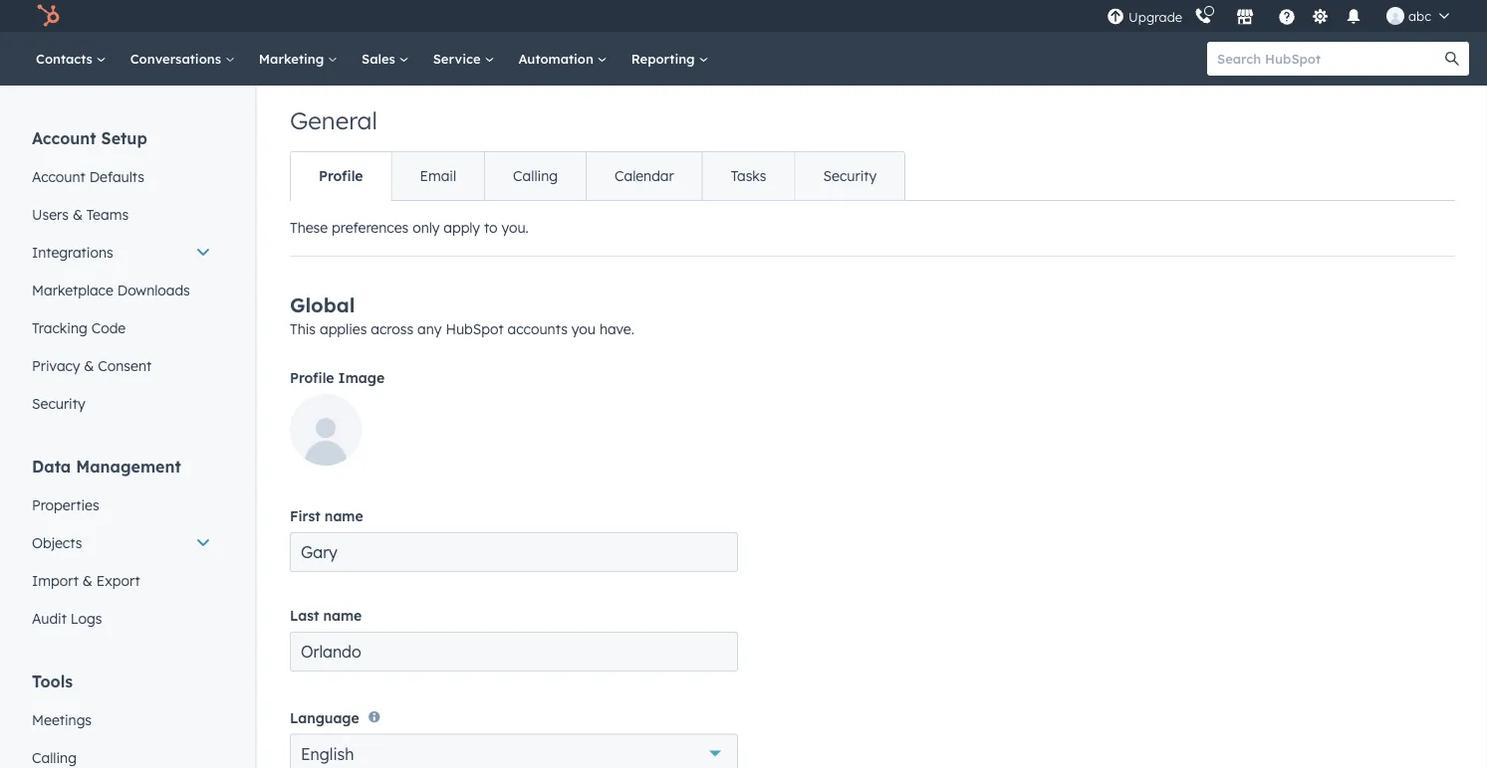 Task type: describe. For each thing, give the bounding box(es) containing it.
marketing link
[[247, 32, 350, 86]]

teams
[[87, 206, 129, 223]]

navigation containing profile
[[290, 151, 906, 201]]

hubspot image
[[36, 4, 60, 28]]

general
[[290, 106, 377, 135]]

contacts link
[[24, 32, 118, 86]]

marketplace
[[32, 281, 113, 299]]

import & export link
[[20, 562, 223, 600]]

objects button
[[20, 524, 223, 562]]

consent
[[98, 357, 152, 374]]

security for the bottom the 'security' 'link'
[[32, 395, 85, 412]]

code
[[91, 319, 126, 337]]

properties link
[[20, 487, 223, 524]]

privacy & consent
[[32, 357, 152, 374]]

english button
[[290, 734, 738, 769]]

these preferences only apply to you.
[[290, 219, 529, 237]]

calling icon button
[[1186, 3, 1220, 29]]

conversations link
[[118, 32, 247, 86]]

management
[[76, 457, 181, 477]]

marketplaces image
[[1236, 9, 1254, 27]]

1 vertical spatial security link
[[20, 385, 223, 423]]

hubspot
[[446, 321, 504, 338]]

0 vertical spatial security link
[[794, 152, 905, 200]]

profile image
[[290, 370, 385, 387]]

settings image
[[1311, 8, 1329, 26]]

any
[[417, 321, 442, 338]]

account defaults
[[32, 168, 144, 185]]

export
[[96, 572, 140, 590]]

global this applies across any hubspot accounts you have.
[[290, 293, 634, 338]]

last
[[290, 608, 319, 625]]

data management element
[[20, 456, 223, 638]]

profile for profile
[[319, 167, 363, 185]]

email
[[420, 167, 456, 185]]

upgrade
[[1129, 9, 1182, 25]]

import & export
[[32, 572, 140, 590]]

profile link
[[291, 152, 391, 200]]

abc
[[1408, 7, 1431, 24]]

language
[[290, 709, 359, 727]]

calling icon image
[[1194, 8, 1212, 26]]

data
[[32, 457, 71, 477]]

these
[[290, 219, 328, 237]]

users
[[32, 206, 69, 223]]

edit button
[[290, 394, 362, 473]]

notifications
[[32, 66, 117, 84]]

tools
[[32, 672, 73, 692]]

& for teams
[[73, 206, 83, 223]]

Search HubSpot search field
[[1207, 42, 1451, 76]]

& for consent
[[84, 357, 94, 374]]

sales link
[[350, 32, 421, 86]]

account for account defaults
[[32, 168, 85, 185]]

notifications link
[[20, 56, 223, 94]]

name for last name
[[323, 608, 362, 625]]

calendar
[[615, 167, 674, 185]]

applies
[[320, 321, 367, 338]]

conversations
[[130, 50, 225, 67]]

global
[[290, 293, 355, 318]]

reporting
[[631, 50, 699, 67]]

marketing
[[259, 50, 328, 67]]

import
[[32, 572, 79, 590]]

calling inside tools element
[[32, 749, 77, 767]]

audit logs link
[[20, 600, 223, 638]]

account defaults link
[[20, 158, 223, 196]]

you
[[571, 321, 596, 338]]

sales
[[362, 50, 399, 67]]

account setup
[[32, 128, 147, 148]]

first name
[[290, 508, 363, 525]]

reporting link
[[619, 32, 721, 86]]

image
[[338, 370, 385, 387]]

help button
[[1270, 0, 1304, 32]]

only
[[412, 219, 440, 237]]

contacts
[[36, 50, 96, 67]]

preferences
[[332, 219, 409, 237]]



Task type: vqa. For each thing, say whether or not it's contained in the screenshot.
Privacy
yes



Task type: locate. For each thing, give the bounding box(es) containing it.
search image
[[1445, 52, 1459, 66]]

Last name text field
[[290, 632, 738, 672]]

tasks link
[[702, 152, 794, 200]]

0 vertical spatial security
[[823, 167, 877, 185]]

1 vertical spatial calling link
[[20, 740, 223, 769]]

profile for profile image
[[290, 370, 334, 387]]

english
[[301, 744, 354, 764]]

meetings link
[[20, 702, 223, 740]]

& inside the 'data management' element
[[82, 572, 92, 590]]

automation link
[[506, 32, 619, 86]]

to
[[484, 219, 498, 237]]

1 vertical spatial calling
[[32, 749, 77, 767]]

logs
[[71, 610, 102, 627]]

name
[[325, 508, 363, 525], [323, 608, 362, 625]]

automation
[[518, 50, 597, 67]]

0 horizontal spatial security
[[32, 395, 85, 412]]

security for the topmost the 'security' 'link'
[[823, 167, 877, 185]]

email link
[[391, 152, 484, 200]]

users & teams
[[32, 206, 129, 223]]

menu
[[1105, 0, 1463, 32]]

meetings
[[32, 712, 92, 729]]

name right last in the left of the page
[[323, 608, 362, 625]]

privacy & consent link
[[20, 347, 223, 385]]

0 horizontal spatial calling link
[[20, 740, 223, 769]]

security
[[823, 167, 877, 185], [32, 395, 85, 412]]

& right 'privacy'
[[84, 357, 94, 374]]

settings link
[[1308, 5, 1333, 26]]

navigation
[[290, 151, 906, 201]]

1 horizontal spatial calling link
[[484, 152, 586, 200]]

search button
[[1435, 42, 1469, 76]]

1 horizontal spatial security link
[[794, 152, 905, 200]]

1 vertical spatial security
[[32, 395, 85, 412]]

name right first
[[325, 508, 363, 525]]

setup
[[101, 128, 147, 148]]

marketplaces button
[[1224, 0, 1266, 32]]

across
[[371, 321, 414, 338]]

security inside account setup element
[[32, 395, 85, 412]]

menu containing abc
[[1105, 0, 1463, 32]]

calling link up you.
[[484, 152, 586, 200]]

First name text field
[[290, 533, 738, 573]]

tools element
[[20, 671, 223, 769]]

accounts
[[508, 321, 568, 338]]

1 horizontal spatial security
[[823, 167, 877, 185]]

integrations button
[[20, 234, 223, 271]]

name for first name
[[325, 508, 363, 525]]

tasks
[[731, 167, 766, 185]]

integrations
[[32, 244, 113, 261]]

you.
[[501, 219, 529, 237]]

data management
[[32, 457, 181, 477]]

1 vertical spatial profile
[[290, 370, 334, 387]]

gary orlando image
[[1386, 7, 1404, 25]]

apply
[[443, 219, 480, 237]]

last name
[[290, 608, 362, 625]]

users & teams link
[[20, 196, 223, 234]]

audit logs
[[32, 610, 102, 627]]

2 vertical spatial &
[[82, 572, 92, 590]]

& for export
[[82, 572, 92, 590]]

calendar link
[[586, 152, 702, 200]]

privacy
[[32, 357, 80, 374]]

tracking code
[[32, 319, 126, 337]]

security link
[[794, 152, 905, 200], [20, 385, 223, 423]]

calling
[[513, 167, 558, 185], [32, 749, 77, 767]]

have.
[[599, 321, 634, 338]]

& left export at bottom left
[[82, 572, 92, 590]]

upgrade image
[[1107, 8, 1125, 26]]

1 vertical spatial name
[[323, 608, 362, 625]]

1 horizontal spatial calling
[[513, 167, 558, 185]]

profile down general
[[319, 167, 363, 185]]

first
[[290, 508, 320, 525]]

account
[[32, 128, 96, 148], [32, 168, 85, 185]]

account setup element
[[20, 127, 223, 423]]

account for account setup
[[32, 128, 96, 148]]

profile
[[319, 167, 363, 185], [290, 370, 334, 387]]

service link
[[421, 32, 506, 86]]

0 vertical spatial name
[[325, 508, 363, 525]]

properties
[[32, 497, 99, 514]]

profile inside profile link
[[319, 167, 363, 185]]

0 vertical spatial &
[[73, 206, 83, 223]]

0 horizontal spatial security link
[[20, 385, 223, 423]]

& right users
[[73, 206, 83, 223]]

marketplace downloads
[[32, 281, 190, 299]]

account up account defaults
[[32, 128, 96, 148]]

1 account from the top
[[32, 128, 96, 148]]

abc button
[[1375, 0, 1461, 32]]

0 vertical spatial account
[[32, 128, 96, 148]]

downloads
[[117, 281, 190, 299]]

1 vertical spatial &
[[84, 357, 94, 374]]

help image
[[1278, 9, 1296, 27]]

audit
[[32, 610, 67, 627]]

service
[[433, 50, 484, 67]]

defaults
[[89, 168, 144, 185]]

0 vertical spatial calling link
[[484, 152, 586, 200]]

tracking
[[32, 319, 87, 337]]

calling up you.
[[513, 167, 558, 185]]

calling link down the meetings
[[20, 740, 223, 769]]

& inside 'link'
[[84, 357, 94, 374]]

objects
[[32, 534, 82, 552]]

calling down the meetings
[[32, 749, 77, 767]]

2 account from the top
[[32, 168, 85, 185]]

notifications image
[[1345, 9, 1363, 27]]

1 vertical spatial account
[[32, 168, 85, 185]]

account up users
[[32, 168, 85, 185]]

notifications button
[[1337, 0, 1371, 32]]

marketplace downloads link
[[20, 271, 223, 309]]

this
[[290, 321, 316, 338]]

0 horizontal spatial calling
[[32, 749, 77, 767]]

tracking code link
[[20, 309, 223, 347]]

0 vertical spatial calling
[[513, 167, 558, 185]]

hubspot link
[[24, 4, 75, 28]]

0 vertical spatial profile
[[319, 167, 363, 185]]

profile left image
[[290, 370, 334, 387]]



